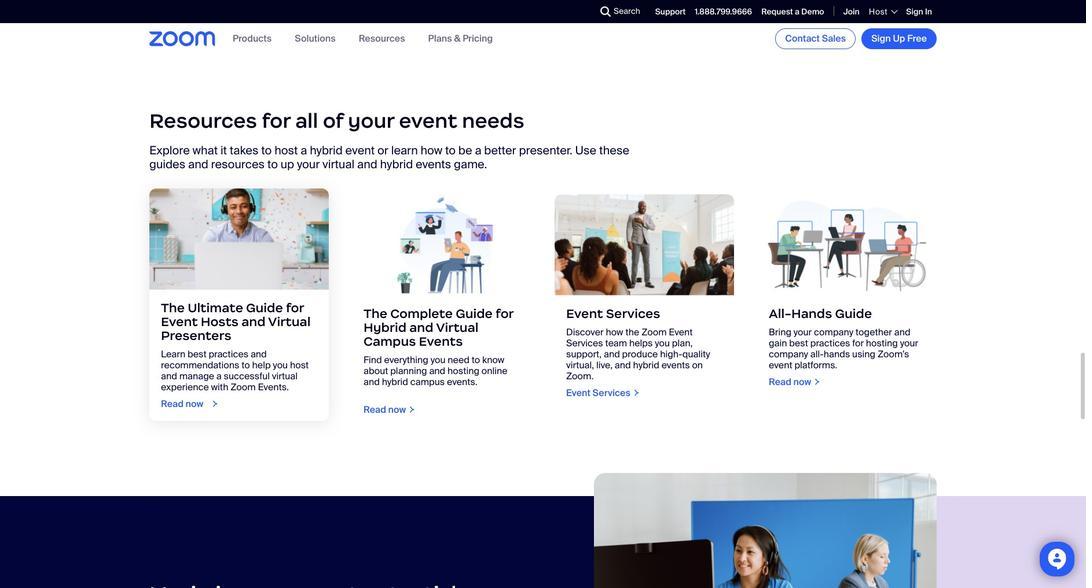 Task type: locate. For each thing, give the bounding box(es) containing it.
host right help
[[290, 359, 309, 371]]

read down about
[[364, 404, 386, 416]]

to
[[261, 143, 272, 158], [445, 143, 456, 158], [267, 157, 278, 172], [472, 354, 480, 366], [242, 359, 250, 371]]

and up zoom's
[[894, 326, 911, 338]]

demo
[[802, 6, 824, 17]]

hosting right "hands"
[[866, 337, 898, 349]]

0 vertical spatial sign
[[906, 6, 923, 17]]

experience
[[161, 381, 209, 393]]

you
[[655, 337, 670, 349], [431, 354, 446, 366], [273, 359, 288, 371]]

1 vertical spatial services
[[566, 337, 603, 349]]

with
[[211, 381, 228, 393]]

search image
[[600, 6, 611, 17]]

hosting left "online"
[[448, 365, 479, 377]]

company down bring
[[769, 348, 808, 360]]

for
[[262, 108, 291, 134], [286, 300, 304, 316], [496, 306, 514, 322], [852, 337, 864, 349]]

now down platforms.
[[794, 376, 811, 388]]

1 horizontal spatial how
[[606, 326, 623, 338]]

guide inside all-hands guide bring your company together and gain best practices for hosting your company all-hands using zoom's event platforms. read now
[[835, 306, 872, 322]]

to right the need
[[472, 354, 480, 366]]

zoom right with
[[231, 381, 256, 393]]

0 vertical spatial host
[[275, 143, 298, 158]]

1 horizontal spatial hosting
[[866, 337, 898, 349]]

guide inside the complete guide for hybrid and virtual campus events
[[456, 306, 493, 322]]

sign for sign in
[[906, 6, 923, 17]]

virtual
[[323, 157, 355, 172], [272, 370, 298, 382]]

the up campus
[[364, 306, 387, 322]]

you left plan,
[[655, 337, 670, 349]]

resources for "resources" popup button
[[359, 33, 405, 45]]

hybrid inside "event services discover how the zoom event services team helps you plan, support, and produce high-quality virtual, live, and hybrid events on zoom. event services"
[[633, 359, 659, 371]]

events inside "explore what it takes to host a hybrid event or learn how to be a better presenter. use these guides and resources to up your virtual and hybrid events game."
[[416, 157, 451, 172]]

read inside the ultimate guide for event hosts and virtual presenters learn best practices and recommendations to help you host and manage a successful virtual experience with zoom events. read now
[[161, 398, 184, 410]]

2 horizontal spatial read
[[769, 376, 791, 388]]

and right the support,
[[604, 348, 620, 360]]

free
[[907, 32, 927, 45]]

use
[[575, 143, 597, 158]]

the inside the complete guide for hybrid and virtual campus events
[[364, 306, 387, 322]]

together
[[856, 326, 892, 338]]

you down events
[[431, 354, 446, 366]]

1 horizontal spatial sign
[[906, 6, 923, 17]]

need
[[448, 354, 470, 366]]

campus
[[364, 334, 416, 349]]

0 horizontal spatial events
[[416, 157, 451, 172]]

the up presenters at left bottom
[[161, 300, 185, 316]]

now inside all-hands guide bring your company together and gain best practices for hosting your company all-hands using zoom's event platforms. read now
[[794, 376, 811, 388]]

1 horizontal spatial best
[[789, 337, 808, 349]]

on
[[692, 359, 703, 371]]

0 horizontal spatial how
[[421, 143, 442, 158]]

resources
[[211, 157, 265, 172]]

guide right hosts
[[246, 300, 283, 316]]

0 horizontal spatial the
[[161, 300, 185, 316]]

0 vertical spatial virtual
[[323, 157, 355, 172]]

best right gain
[[789, 337, 808, 349]]

find everything you need to know about planning and hosting online and hybrid campus events.
[[364, 354, 508, 388]]

0 horizontal spatial resources
[[149, 108, 257, 134]]

0 vertical spatial event
[[399, 108, 457, 134]]

0 horizontal spatial you
[[273, 359, 288, 371]]

1 vertical spatial zoom
[[231, 381, 256, 393]]

sign left in
[[906, 6, 923, 17]]

sign up free link
[[862, 28, 937, 49]]

campus
[[410, 376, 445, 388]]

0 vertical spatial zoom
[[642, 326, 667, 338]]

ultimate
[[188, 300, 243, 316]]

event up discover
[[566, 306, 603, 322]]

recommendations
[[161, 359, 239, 371]]

0 horizontal spatial guide
[[246, 300, 283, 316]]

plans
[[428, 33, 452, 45]]

0 horizontal spatial virtual
[[272, 370, 298, 382]]

0 vertical spatial how
[[421, 143, 442, 158]]

now down planning
[[388, 404, 406, 416]]

now down experience
[[186, 398, 203, 410]]

None search field
[[558, 2, 603, 21]]

1 horizontal spatial zoom
[[642, 326, 667, 338]]

1 vertical spatial host
[[290, 359, 309, 371]]

read down experience
[[161, 398, 184, 410]]

host down the all
[[275, 143, 298, 158]]

2 horizontal spatial you
[[655, 337, 670, 349]]

hybrid
[[310, 143, 343, 158], [380, 157, 413, 172], [633, 359, 659, 371], [382, 376, 408, 388]]

services down live,
[[593, 387, 630, 399]]

0 horizontal spatial sign
[[872, 32, 891, 45]]

you inside "event services discover how the zoom event services team helps you plan, support, and produce high-quality virtual, live, and hybrid events on zoom. event services"
[[655, 337, 670, 349]]

0 horizontal spatial zoom
[[231, 381, 256, 393]]

events inside "event services discover how the zoom event services team helps you plan, support, and produce high-quality virtual, live, and hybrid events on zoom. event services"
[[662, 359, 690, 371]]

0 horizontal spatial now
[[186, 398, 203, 410]]

solutions button
[[295, 33, 336, 45]]

the inside the ultimate guide for event hosts and virtual presenters learn best practices and recommendations to help you host and manage a successful virtual experience with zoom events. read now
[[161, 300, 185, 316]]

sign left the up
[[872, 32, 891, 45]]

guide
[[246, 300, 283, 316], [456, 306, 493, 322], [835, 306, 872, 322]]

1 horizontal spatial virtual
[[436, 320, 479, 336]]

zoom right the at the right bottom of page
[[642, 326, 667, 338]]

virtual up help
[[268, 314, 311, 330]]

0 vertical spatial company
[[814, 326, 854, 338]]

a right be
[[475, 143, 481, 158]]

best
[[789, 337, 808, 349], [188, 348, 206, 360]]

1 horizontal spatial practices
[[810, 337, 850, 349]]

platforms.
[[795, 359, 837, 371]]

1 horizontal spatial resources
[[359, 33, 405, 45]]

virtual inside the complete guide for hybrid and virtual campus events
[[436, 320, 479, 336]]

services up virtual,
[[566, 337, 603, 349]]

guide for virtual
[[456, 306, 493, 322]]

practices inside the ultimate guide for event hosts and virtual presenters learn best practices and recommendations to help you host and manage a successful virtual experience with zoom events. read now
[[209, 348, 248, 360]]

virtual up the need
[[436, 320, 479, 336]]

using
[[852, 348, 876, 360]]

guide inside the ultimate guide for event hosts and virtual presenters learn best practices and recommendations to help you host and manage a successful virtual experience with zoom events. read now
[[246, 300, 283, 316]]

complete
[[390, 306, 453, 322]]

game.
[[454, 157, 487, 172]]

how left the at the right bottom of page
[[606, 326, 623, 338]]

0 horizontal spatial event
[[345, 143, 375, 158]]

for inside all-hands guide bring your company together and gain best practices for hosting your company all-hands using zoom's event platforms. read now
[[852, 337, 864, 349]]

these
[[599, 143, 629, 158]]

request
[[761, 6, 793, 17]]

2 vertical spatial event
[[769, 359, 792, 371]]

0 horizontal spatial practices
[[209, 348, 248, 360]]

resources for all of your event needs
[[149, 108, 524, 134]]

of
[[323, 108, 343, 134]]

produce
[[622, 348, 658, 360]]

and inside the complete guide for hybrid and virtual campus events
[[410, 320, 434, 336]]

presenter.
[[519, 143, 573, 158]]

to left the up
[[267, 157, 278, 172]]

high-
[[660, 348, 683, 360]]

2 horizontal spatial guide
[[835, 306, 872, 322]]

1 vertical spatial resources
[[149, 108, 257, 134]]

search
[[614, 6, 640, 16]]

1 vertical spatial virtual
[[272, 370, 298, 382]]

you right help
[[273, 359, 288, 371]]

plan,
[[672, 337, 693, 349]]

virtual inside "explore what it takes to host a hybrid event or learn how to be a better presenter. use these guides and resources to up your virtual and hybrid events game."
[[323, 157, 355, 172]]

0 horizontal spatial read
[[161, 398, 184, 410]]

practices up successful
[[209, 348, 248, 360]]

to left help
[[242, 359, 250, 371]]

0 vertical spatial resources
[[359, 33, 405, 45]]

company
[[814, 326, 854, 338], [769, 348, 808, 360]]

and left the need
[[429, 365, 445, 377]]

guide for and
[[246, 300, 283, 316]]

hosting inside find everything you need to know about planning and hosting online and hybrid campus events.
[[448, 365, 479, 377]]

services up the at the right bottom of page
[[606, 306, 660, 322]]

event left "or"
[[345, 143, 375, 158]]

how inside "explore what it takes to host a hybrid event or learn how to be a better presenter. use these guides and resources to up your virtual and hybrid events game."
[[421, 143, 442, 158]]

1 horizontal spatial the
[[364, 306, 387, 322]]

guide up together
[[835, 306, 872, 322]]

1 horizontal spatial event
[[399, 108, 457, 134]]

and left it
[[188, 157, 208, 172]]

a inside the ultimate guide for event hosts and virtual presenters learn best practices and recommendations to help you host and manage a successful virtual experience with zoom events. read now
[[216, 370, 222, 382]]

event down gain
[[769, 359, 792, 371]]

virtual right help
[[272, 370, 298, 382]]

hybrid inside find everything you need to know about planning and hosting online and hybrid campus events.
[[382, 376, 408, 388]]

contact
[[785, 32, 820, 45]]

event up high-
[[669, 326, 693, 338]]

all-
[[769, 306, 792, 322]]

for inside the ultimate guide for event hosts and virtual presenters learn best practices and recommendations to help you host and manage a successful virtual experience with zoom events. read now
[[286, 300, 304, 316]]

events
[[419, 334, 463, 349]]

hosts
[[201, 314, 239, 330]]

host
[[275, 143, 298, 158], [290, 359, 309, 371]]

your right the up
[[297, 157, 320, 172]]

1 vertical spatial sign
[[872, 32, 891, 45]]

guide up events
[[456, 306, 493, 322]]

read
[[769, 376, 791, 388], [161, 398, 184, 410], [364, 404, 386, 416]]

and up everything
[[410, 320, 434, 336]]

find
[[364, 354, 382, 366]]

1 vertical spatial hosting
[[448, 365, 479, 377]]

the complete guide for hybrid and virtual campus events
[[364, 306, 514, 349]]

1 horizontal spatial guide
[[456, 306, 493, 322]]

virtual down resources for all of your event needs
[[323, 157, 355, 172]]

the ultimate guide for event hosts and virtual presenters learn best practices and recommendations to help you host and manage a successful virtual experience with zoom events. read now
[[161, 300, 311, 410]]

a right manage on the left bottom of the page
[[216, 370, 222, 382]]

1 horizontal spatial you
[[431, 354, 446, 366]]

products button
[[233, 33, 272, 45]]

1 horizontal spatial events
[[662, 359, 690, 371]]

read down gain
[[769, 376, 791, 388]]

1 horizontal spatial virtual
[[323, 157, 355, 172]]

best down presenters at left bottom
[[188, 348, 206, 360]]

event up learn
[[399, 108, 457, 134]]

and right live,
[[615, 359, 631, 371]]

2 horizontal spatial event
[[769, 359, 792, 371]]

the for event
[[161, 300, 185, 316]]

practices up platforms.
[[810, 337, 850, 349]]

man at computer with confetti image
[[149, 189, 329, 290]]

0 vertical spatial events
[[416, 157, 451, 172]]

1 vertical spatial how
[[606, 326, 623, 338]]

and down learn
[[161, 370, 177, 382]]

guides
[[149, 157, 185, 172]]

1 vertical spatial event
[[345, 143, 375, 158]]

events left be
[[416, 157, 451, 172]]

0 horizontal spatial hosting
[[448, 365, 479, 377]]

a
[[795, 6, 800, 17], [301, 143, 307, 158], [475, 143, 481, 158], [216, 370, 222, 382]]

1 vertical spatial company
[[769, 348, 808, 360]]

0 horizontal spatial virtual
[[268, 314, 311, 330]]

zoom logo image
[[149, 31, 215, 46]]

2 horizontal spatial now
[[794, 376, 811, 388]]

your inside "explore what it takes to host a hybrid event or learn how to be a better presenter. use these guides and resources to up your virtual and hybrid events game."
[[297, 157, 320, 172]]

and down find
[[364, 376, 380, 388]]

events left on
[[662, 359, 690, 371]]

presenters
[[161, 328, 231, 344]]

0 horizontal spatial best
[[188, 348, 206, 360]]

virtual
[[268, 314, 311, 330], [436, 320, 479, 336]]

zoom inside the ultimate guide for event hosts and virtual presenters learn best practices and recommendations to help you host and manage a successful virtual experience with zoom events. read now
[[231, 381, 256, 393]]

services
[[606, 306, 660, 322], [566, 337, 603, 349], [593, 387, 630, 399]]

best inside all-hands guide bring your company together and gain best practices for hosting your company all-hands using zoom's event platforms. read now
[[789, 337, 808, 349]]

event up learn
[[161, 314, 198, 330]]

event
[[399, 108, 457, 134], [345, 143, 375, 158], [769, 359, 792, 371]]

1 vertical spatial events
[[662, 359, 690, 371]]

company up "hands"
[[814, 326, 854, 338]]

plans & pricing link
[[428, 33, 493, 45]]

hands
[[824, 348, 850, 360]]

sign
[[906, 6, 923, 17], [872, 32, 891, 45]]

0 vertical spatial hosting
[[866, 337, 898, 349]]

zoom
[[642, 326, 667, 338], [231, 381, 256, 393]]

practices
[[810, 337, 850, 349], [209, 348, 248, 360]]

how right learn
[[421, 143, 442, 158]]

needs
[[462, 108, 524, 134]]

how
[[421, 143, 442, 158], [606, 326, 623, 338]]

gain
[[769, 337, 787, 349]]



Task type: vqa. For each thing, say whether or not it's contained in the screenshot.
Ireland
no



Task type: describe. For each thing, give the bounding box(es) containing it.
contact sales
[[785, 32, 846, 45]]

successful
[[224, 370, 270, 382]]

to inside find everything you need to know about planning and hosting online and hybrid campus events.
[[472, 354, 480, 366]]

2 vertical spatial services
[[593, 387, 630, 399]]

hands
[[792, 306, 832, 322]]

1.888.799.9666
[[695, 6, 752, 17]]

request a demo link
[[761, 6, 824, 17]]

it
[[221, 143, 227, 158]]

cartoon of 3 people working as desk image
[[757, 195, 937, 296]]

and left "or"
[[357, 157, 377, 172]]

and up successful
[[251, 348, 267, 360]]

host button
[[869, 6, 897, 17]]

a right the up
[[301, 143, 307, 158]]

zoom inside "event services discover how the zoom event services team helps you plan, support, and produce high-quality virtual, live, and hybrid events on zoom. event services"
[[642, 326, 667, 338]]

0 horizontal spatial company
[[769, 348, 808, 360]]

up
[[281, 157, 294, 172]]

your right together
[[900, 337, 918, 349]]

team
[[605, 337, 627, 349]]

live,
[[596, 359, 613, 371]]

search image
[[600, 6, 611, 17]]

support
[[655, 6, 686, 17]]

you inside the ultimate guide for event hosts and virtual presenters learn best practices and recommendations to help you host and manage a successful virtual experience with zoom events. read now
[[273, 359, 288, 371]]

online
[[482, 365, 508, 377]]

explore
[[149, 143, 190, 158]]

host
[[869, 6, 888, 17]]

about
[[364, 365, 388, 377]]

how inside "event services discover how the zoom event services team helps you plan, support, and produce high-quality virtual, live, and hybrid events on zoom. event services"
[[606, 326, 623, 338]]

help
[[252, 359, 271, 371]]

request a demo
[[761, 6, 824, 17]]

takes
[[230, 143, 259, 158]]

and right hosts
[[242, 314, 266, 330]]

0 vertical spatial services
[[606, 306, 660, 322]]

in
[[925, 6, 932, 17]]

helps
[[629, 337, 653, 349]]

virtual inside the ultimate guide for event hosts and virtual presenters learn best practices and recommendations to help you host and manage a successful virtual experience with zoom events. read now
[[268, 314, 311, 330]]

and inside all-hands guide bring your company together and gain best practices for hosting your company all-hands using zoom's event platforms. read now
[[894, 326, 911, 338]]

event services image
[[555, 195, 734, 296]]

pricing
[[463, 33, 493, 45]]

resources for resources for all of your event needs
[[149, 108, 257, 134]]

support link
[[655, 6, 686, 17]]

what
[[193, 143, 218, 158]]

sales
[[822, 32, 846, 45]]

events.
[[447, 376, 478, 388]]

event services discover how the zoom event services team helps you plan, support, and produce high-quality virtual, live, and hybrid events on zoom. event services
[[566, 306, 710, 399]]

host inside "explore what it takes to host a hybrid event or learn how to be a better presenter. use these guides and resources to up your virtual and hybrid events game."
[[275, 143, 298, 158]]

the
[[626, 326, 639, 338]]

contact sales link
[[775, 28, 856, 49]]

all
[[295, 108, 318, 134]]

everything
[[384, 354, 428, 366]]

now inside the ultimate guide for event hosts and virtual presenters learn best practices and recommendations to help you host and manage a successful virtual experience with zoom events. read now
[[186, 398, 203, 410]]

your down hands
[[794, 326, 812, 338]]

events.
[[258, 381, 289, 393]]

virtual,
[[566, 359, 594, 371]]

event inside the ultimate guide for event hosts and virtual presenters learn best practices and recommendations to help you host and manage a successful virtual experience with zoom events. read now
[[161, 314, 198, 330]]

host inside the ultimate guide for event hosts and virtual presenters learn best practices and recommendations to help you host and manage a successful virtual experience with zoom events. read now
[[290, 359, 309, 371]]

to inside the ultimate guide for event hosts and virtual presenters learn best practices and recommendations to help you host and manage a successful virtual experience with zoom events. read now
[[242, 359, 250, 371]]

your up "or"
[[348, 108, 394, 134]]

quality
[[683, 348, 710, 360]]

zoom's
[[878, 348, 909, 360]]

best inside the ultimate guide for event hosts and virtual presenters learn best practices and recommendations to help you host and manage a successful virtual experience with zoom events. read now
[[188, 348, 206, 360]]

event inside all-hands guide bring your company together and gain best practices for hosting your company all-hands using zoom's event platforms. read now
[[769, 359, 792, 371]]

solutions
[[295, 33, 336, 45]]

join
[[843, 6, 860, 17]]

or
[[378, 143, 389, 158]]

to right takes
[[261, 143, 272, 158]]

cartoon man holding coffee and laptop image
[[352, 195, 532, 296]]

sign in link
[[906, 6, 932, 17]]

sign in
[[906, 6, 932, 17]]

guide for together
[[835, 306, 872, 322]]

1 horizontal spatial now
[[388, 404, 406, 416]]

up
[[893, 32, 905, 45]]

event down zoom.
[[566, 387, 591, 399]]

read inside all-hands guide bring your company together and gain best practices for hosting your company all-hands using zoom's event platforms. read now
[[769, 376, 791, 388]]

1 horizontal spatial company
[[814, 326, 854, 338]]

products
[[233, 33, 272, 45]]

zoom.
[[566, 370, 594, 382]]

learn
[[161, 348, 185, 360]]

&
[[454, 33, 461, 45]]

the for hybrid
[[364, 306, 387, 322]]

read now
[[364, 404, 406, 416]]

you inside find everything you need to know about planning and hosting online and hybrid campus events.
[[431, 354, 446, 366]]

1 horizontal spatial read
[[364, 404, 386, 416]]

sign for sign up free
[[872, 32, 891, 45]]

support,
[[566, 348, 602, 360]]

explore what it takes to host a hybrid event or learn how to be a better presenter. use these guides and resources to up your virtual and hybrid events game.
[[149, 143, 629, 172]]

learn
[[391, 143, 418, 158]]

know
[[482, 354, 504, 366]]

for inside the complete guide for hybrid and virtual campus events
[[496, 306, 514, 322]]

discover
[[566, 326, 604, 338]]

event inside "explore what it takes to host a hybrid event or learn how to be a better presenter. use these guides and resources to up your virtual and hybrid events game."
[[345, 143, 375, 158]]

to left be
[[445, 143, 456, 158]]

planning
[[390, 365, 427, 377]]

resources button
[[359, 33, 405, 45]]

virtual inside the ultimate guide for event hosts and virtual presenters learn best practices and recommendations to help you host and manage a successful virtual experience with zoom events. read now
[[272, 370, 298, 382]]

hosting inside all-hands guide bring your company together and gain best practices for hosting your company all-hands using zoom's event platforms. read now
[[866, 337, 898, 349]]

all-
[[811, 348, 824, 360]]

all-hands guide bring your company together and gain best practices for hosting your company all-hands using zoom's event platforms. read now
[[769, 306, 918, 388]]

join link
[[843, 6, 860, 17]]

hybrid
[[364, 320, 407, 336]]

be
[[458, 143, 472, 158]]

bring
[[769, 326, 792, 338]]

manage
[[179, 370, 214, 382]]

1.888.799.9666 link
[[695, 6, 752, 17]]

better
[[484, 143, 516, 158]]

practices inside all-hands guide bring your company together and gain best practices for hosting your company all-hands using zoom's event platforms. read now
[[810, 337, 850, 349]]

a left demo
[[795, 6, 800, 17]]



